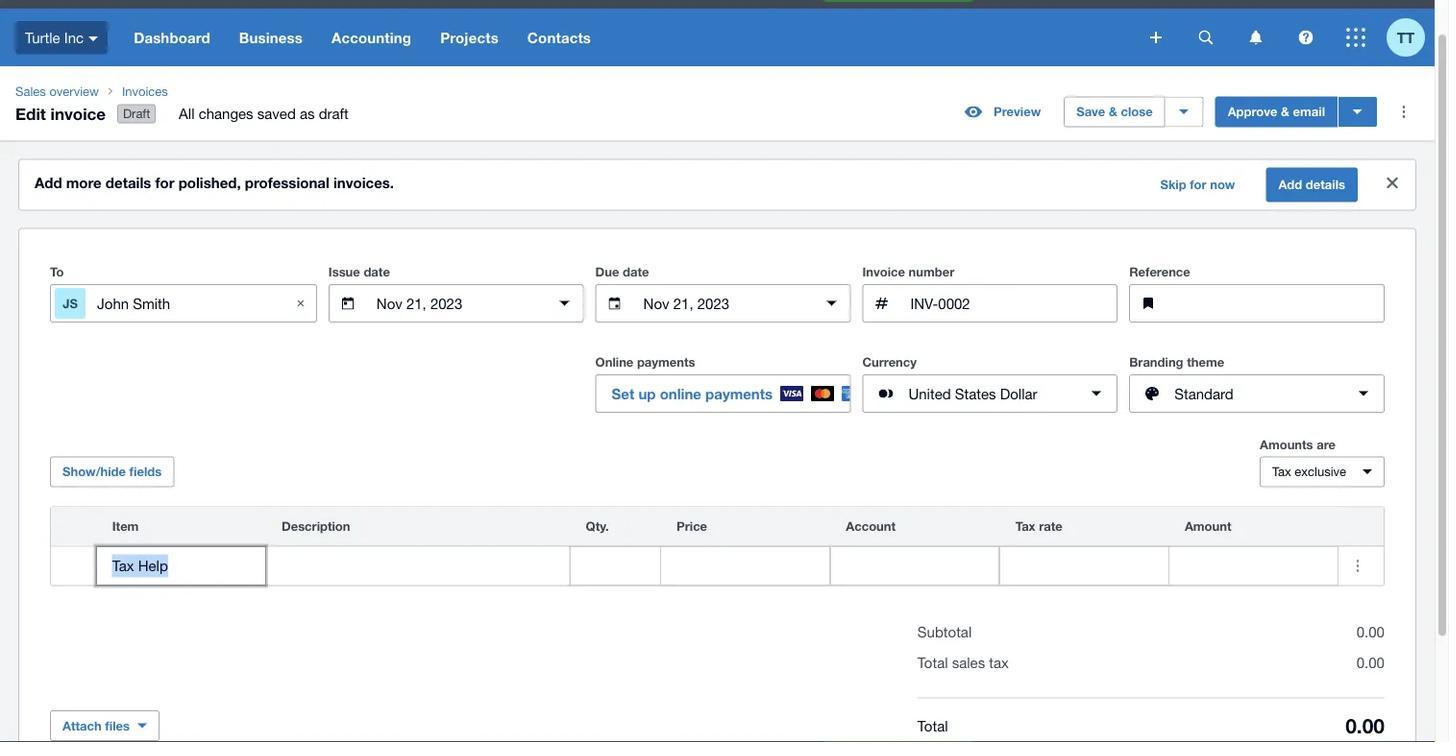 Task type: vqa. For each thing, say whether or not it's contained in the screenshot.
Tax within the popup button
yes



Task type: describe. For each thing, give the bounding box(es) containing it.
all
[[179, 105, 195, 122]]

united states dollar button
[[863, 375, 1118, 413]]

tax for tax rate
[[1016, 520, 1036, 535]]

navigation inside banner
[[119, 9, 1137, 66]]

Price field
[[661, 548, 830, 585]]

add more details for polished, professional invoices. status
[[19, 160, 1416, 210]]

contacts button
[[513, 9, 606, 66]]

due date
[[596, 265, 649, 280]]

turtle inc
[[25, 29, 84, 46]]

business
[[239, 29, 303, 46]]

subtotal
[[918, 624, 972, 641]]

to
[[50, 265, 64, 280]]

rate
[[1039, 520, 1063, 535]]

branding
[[1130, 355, 1184, 370]]

tt
[[1397, 29, 1415, 46]]

invoices.
[[334, 175, 394, 192]]

attach
[[62, 719, 102, 734]]

contacts
[[528, 29, 591, 46]]

skip for now
[[1161, 177, 1236, 192]]

close image
[[1373, 164, 1412, 202]]

& for close
[[1109, 104, 1118, 119]]

john
[[97, 295, 129, 312]]

invoice
[[50, 104, 106, 123]]

Amount field
[[1170, 548, 1338, 585]]

Quantity field
[[571, 548, 660, 585]]

turtle
[[25, 29, 60, 46]]

sales overview link
[[8, 82, 107, 101]]

attach files button
[[50, 711, 160, 742]]

date for due date
[[623, 265, 649, 280]]

save & close
[[1077, 104, 1153, 119]]

changes
[[199, 105, 253, 122]]

& for email
[[1281, 104, 1290, 119]]

amount
[[1185, 520, 1232, 535]]

online payments
[[596, 355, 695, 370]]

0 horizontal spatial svg image
[[1299, 30, 1313, 45]]

tax
[[989, 655, 1009, 672]]

Invoice number text field
[[909, 286, 1117, 322]]

john smith
[[97, 295, 170, 312]]

standard
[[1175, 386, 1234, 402]]

payments inside popup button
[[706, 386, 773, 403]]

online
[[596, 355, 634, 370]]

united states dollar
[[909, 386, 1038, 402]]

Reference text field
[[1176, 286, 1384, 322]]

tax exclusive button
[[1260, 457, 1385, 488]]

online
[[660, 386, 702, 403]]

polished,
[[178, 175, 241, 192]]

exclusive
[[1295, 465, 1347, 480]]

invoices
[[122, 84, 168, 99]]

price
[[677, 520, 707, 535]]

Description text field
[[266, 548, 570, 585]]

amounts are
[[1260, 437, 1336, 452]]

sales
[[952, 655, 985, 672]]

branding theme
[[1130, 355, 1225, 370]]

tax for tax exclusive
[[1273, 465, 1292, 480]]

up
[[639, 386, 656, 403]]

dollar
[[1000, 386, 1038, 402]]

0 horizontal spatial for
[[155, 175, 174, 192]]

now
[[1210, 177, 1236, 192]]

dashboard link
[[119, 9, 225, 66]]

theme
[[1187, 355, 1225, 370]]

set
[[612, 386, 635, 403]]

overview
[[49, 84, 99, 99]]

0.00 for total sales tax
[[1357, 655, 1385, 672]]

show/hide
[[62, 465, 126, 480]]

smith
[[133, 295, 170, 312]]

turtle inc button
[[0, 9, 119, 66]]

set up online payments button
[[596, 375, 865, 413]]

files
[[105, 719, 130, 734]]

qty.
[[586, 520, 609, 535]]

description
[[282, 520, 350, 535]]

projects
[[440, 29, 499, 46]]

tax rate
[[1016, 520, 1063, 535]]

more line item options element
[[1339, 508, 1384, 547]]

standard button
[[1130, 375, 1385, 413]]

invoice number element
[[863, 285, 1118, 323]]

invoice number
[[863, 265, 955, 280]]

Due date text field
[[642, 286, 805, 322]]

skip for now button
[[1149, 170, 1247, 201]]

projects button
[[426, 9, 513, 66]]

js
[[63, 296, 78, 311]]

item
[[112, 520, 139, 535]]

invoices link
[[114, 82, 364, 101]]

as
[[300, 105, 315, 122]]



Task type: locate. For each thing, give the bounding box(es) containing it.
sales overview
[[15, 84, 99, 99]]

reference
[[1130, 265, 1191, 280]]

details
[[106, 175, 151, 192], [1306, 177, 1346, 192]]

united
[[909, 386, 951, 402]]

save
[[1077, 104, 1106, 119]]

details inside button
[[1306, 177, 1346, 192]]

close image
[[281, 285, 320, 323]]

professional
[[245, 175, 330, 192]]

tax left the 'rate'
[[1016, 520, 1036, 535]]

2 more date options image from the left
[[813, 285, 851, 323]]

total for total
[[918, 718, 948, 735]]

set up online payments
[[612, 386, 773, 403]]

for inside button
[[1190, 177, 1207, 192]]

1 date from the left
[[364, 265, 390, 280]]

svg image
[[1199, 30, 1213, 45], [1250, 30, 1262, 45], [1151, 32, 1162, 43], [89, 36, 98, 41]]

draft
[[123, 106, 150, 121]]

states
[[955, 386, 996, 402]]

details left close image
[[1306, 177, 1346, 192]]

business button
[[225, 9, 317, 66]]

date right due
[[623, 265, 649, 280]]

total sales tax
[[918, 655, 1009, 672]]

0 horizontal spatial payments
[[637, 355, 695, 370]]

inc
[[64, 29, 84, 46]]

2 & from the left
[[1281, 104, 1290, 119]]

1 horizontal spatial payments
[[706, 386, 773, 403]]

0 vertical spatial 0.00
[[1357, 624, 1385, 641]]

more date options image for due date
[[813, 285, 851, 323]]

1 more date options image from the left
[[546, 285, 584, 323]]

skip
[[1161, 177, 1187, 192]]

show/hide fields
[[62, 465, 162, 480]]

close
[[1121, 104, 1153, 119]]

1 total from the top
[[918, 655, 948, 672]]

2 vertical spatial 0.00
[[1346, 714, 1385, 738]]

1 vertical spatial payments
[[706, 386, 773, 403]]

payments up online
[[637, 355, 695, 370]]

1 horizontal spatial add
[[1279, 177, 1303, 192]]

None field
[[97, 548, 265, 586]]

draft
[[319, 105, 349, 122]]

for left polished,
[[155, 175, 174, 192]]

accounting
[[332, 29, 412, 46]]

tax down amounts
[[1273, 465, 1292, 480]]

details right "more"
[[106, 175, 151, 192]]

tax exclusive
[[1273, 465, 1347, 480]]

more date options image for issue date
[[546, 285, 584, 323]]

total down subtotal
[[918, 655, 948, 672]]

add for add details
[[1279, 177, 1303, 192]]

more line item options image
[[1339, 548, 1378, 586]]

1 vertical spatial tax
[[1016, 520, 1036, 535]]

approve & email button
[[1216, 97, 1338, 127]]

0 horizontal spatial &
[[1109, 104, 1118, 119]]

0 vertical spatial payments
[[637, 355, 695, 370]]

tax
[[1273, 465, 1292, 480], [1016, 520, 1036, 535]]

1 horizontal spatial date
[[623, 265, 649, 280]]

0 horizontal spatial tax
[[1016, 520, 1036, 535]]

attach files
[[62, 719, 130, 734]]

1 vertical spatial 0.00
[[1357, 655, 1385, 672]]

save & close button
[[1064, 97, 1166, 127]]

preview
[[994, 104, 1041, 119]]

0 vertical spatial tax
[[1273, 465, 1292, 480]]

date for issue date
[[364, 265, 390, 280]]

svg image inside turtle inc popup button
[[89, 36, 98, 41]]

for left the "now"
[[1190, 177, 1207, 192]]

for
[[155, 175, 174, 192], [1190, 177, 1207, 192]]

more date options image
[[546, 285, 584, 323], [813, 285, 851, 323]]

accounting button
[[317, 9, 426, 66]]

edit invoice
[[15, 104, 106, 123]]

saved
[[257, 105, 296, 122]]

1 & from the left
[[1109, 104, 1118, 119]]

add details button
[[1266, 168, 1358, 202]]

1 horizontal spatial details
[[1306, 177, 1346, 192]]

& right the save in the right top of the page
[[1109, 104, 1118, 119]]

number
[[909, 265, 955, 280]]

0 horizontal spatial more date options image
[[546, 285, 584, 323]]

issue
[[329, 265, 360, 280]]

svg image left the tt
[[1347, 28, 1366, 47]]

dashboard
[[134, 29, 210, 46]]

Issue date text field
[[375, 286, 538, 322]]

navigation containing dashboard
[[119, 9, 1137, 66]]

due
[[596, 265, 619, 280]]

add right the "now"
[[1279, 177, 1303, 192]]

add for add more details for polished, professional invoices.
[[35, 175, 62, 192]]

all changes saved as draft
[[179, 105, 349, 122]]

0.00
[[1357, 624, 1385, 641], [1357, 655, 1385, 672], [1346, 714, 1385, 738]]

tt button
[[1387, 9, 1435, 66]]

Inventory item text field
[[97, 548, 265, 585]]

are
[[1317, 437, 1336, 452]]

amounts
[[1260, 437, 1314, 452]]

tax inside invoice line item list element
[[1016, 520, 1036, 535]]

add more details for polished, professional invoices.
[[35, 175, 394, 192]]

svg image
[[1347, 28, 1366, 47], [1299, 30, 1313, 45]]

payments
[[637, 355, 695, 370], [706, 386, 773, 403]]

payments right online
[[706, 386, 773, 403]]

banner
[[0, 0, 1435, 66]]

add left "more"
[[35, 175, 62, 192]]

& left email
[[1281, 104, 1290, 119]]

edit
[[15, 104, 46, 123]]

1 horizontal spatial more date options image
[[813, 285, 851, 323]]

svg image up email
[[1299, 30, 1313, 45]]

issue date
[[329, 265, 390, 280]]

invoice
[[863, 265, 905, 280]]

add inside button
[[1279, 177, 1303, 192]]

1 horizontal spatial &
[[1281, 104, 1290, 119]]

total down "total sales tax"
[[918, 718, 948, 735]]

0 vertical spatial total
[[918, 655, 948, 672]]

sales
[[15, 84, 46, 99]]

0.00 for subtotal
[[1357, 624, 1385, 641]]

navigation
[[119, 9, 1137, 66]]

1 horizontal spatial svg image
[[1347, 28, 1366, 47]]

more invoice options image
[[1385, 93, 1423, 131]]

show/hide fields button
[[50, 457, 174, 488]]

date right issue
[[364, 265, 390, 280]]

0 horizontal spatial date
[[364, 265, 390, 280]]

1 horizontal spatial tax
[[1273, 465, 1292, 480]]

email
[[1293, 104, 1325, 119]]

1 vertical spatial total
[[918, 718, 948, 735]]

date
[[364, 265, 390, 280], [623, 265, 649, 280]]

fields
[[129, 465, 162, 480]]

0 horizontal spatial add
[[35, 175, 62, 192]]

account
[[846, 520, 896, 535]]

approve & email
[[1228, 104, 1325, 119]]

invoice line item list element
[[50, 507, 1385, 587]]

0 horizontal spatial details
[[106, 175, 151, 192]]

more
[[66, 175, 102, 192]]

2 date from the left
[[623, 265, 649, 280]]

banner containing dashboard
[[0, 0, 1435, 66]]

add
[[35, 175, 62, 192], [1279, 177, 1303, 192]]

&
[[1109, 104, 1118, 119], [1281, 104, 1290, 119]]

currency
[[863, 355, 917, 370]]

preview button
[[954, 97, 1053, 127]]

add details
[[1279, 177, 1346, 192]]

1 horizontal spatial for
[[1190, 177, 1207, 192]]

tax inside popup button
[[1273, 465, 1292, 480]]

approve
[[1228, 104, 1278, 119]]

total for total sales tax
[[918, 655, 948, 672]]

2 total from the top
[[918, 718, 948, 735]]



